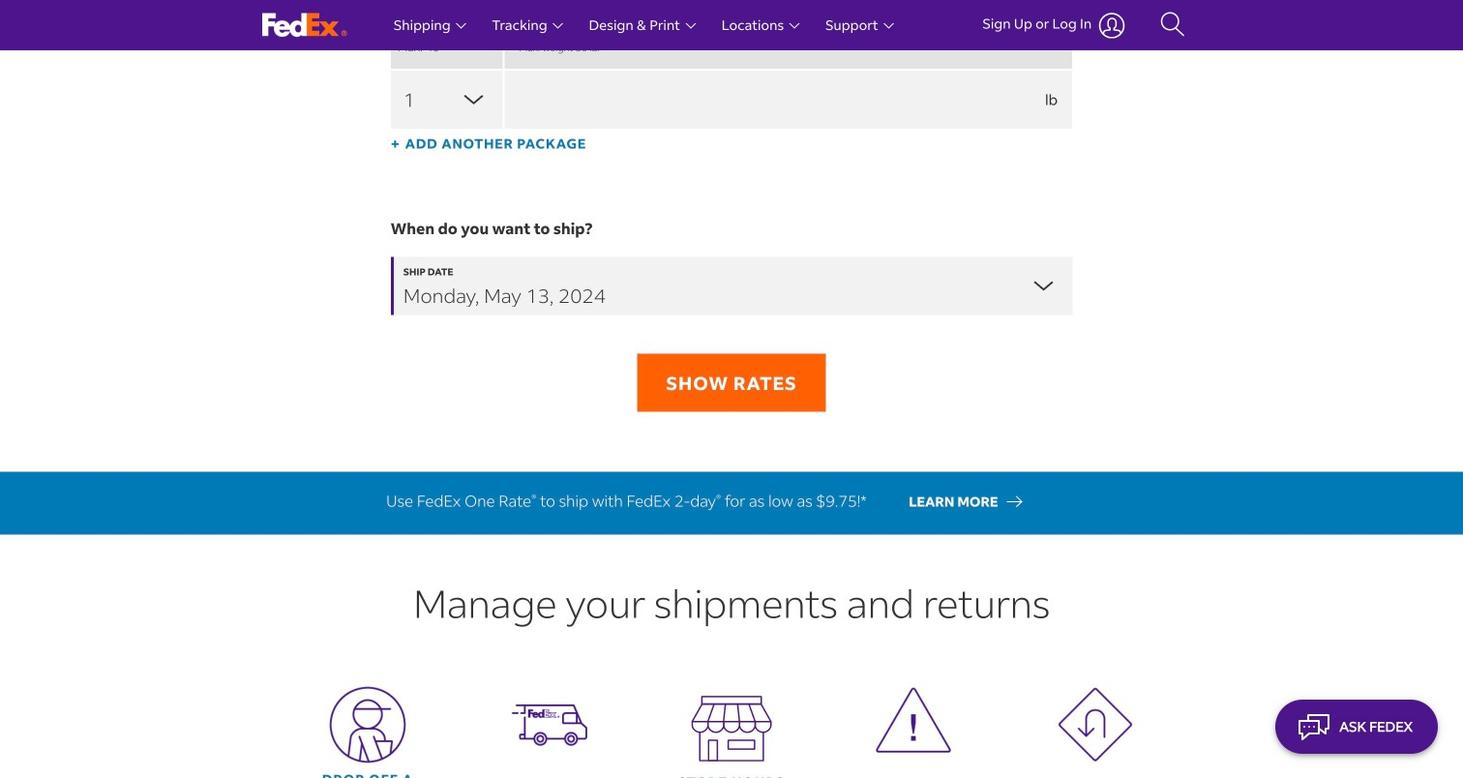 Task type: locate. For each thing, give the bounding box(es) containing it.
fedex logo image
[[262, 13, 347, 37]]

None text field
[[505, 71, 1073, 129]]



Task type: vqa. For each thing, say whether or not it's contained in the screenshot.
Field
no



Task type: describe. For each thing, give the bounding box(es) containing it.
sign up or log in image
[[1099, 12, 1126, 38]]

search image
[[1161, 11, 1186, 40]]



